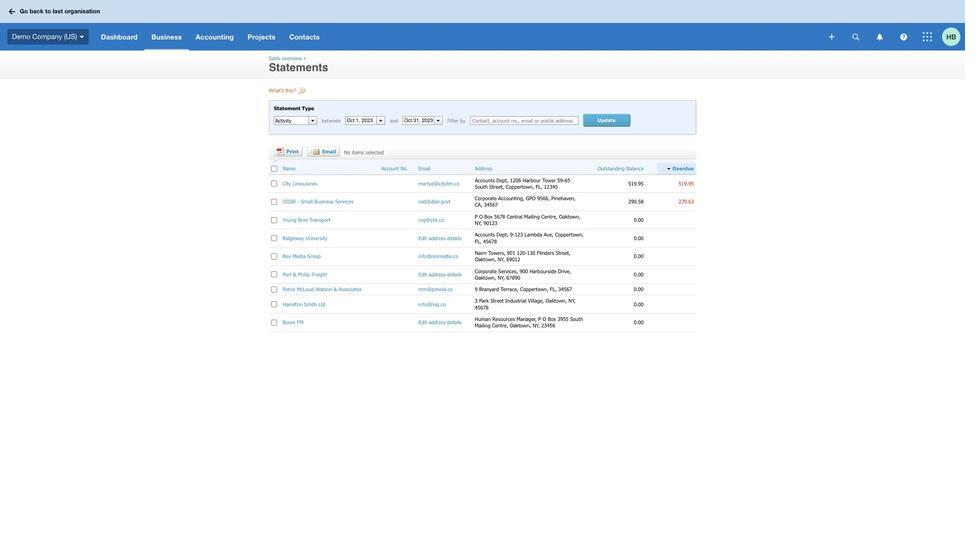 Task type: locate. For each thing, give the bounding box(es) containing it.
9 branyard terrace, coppertown, fl, 34567 link
[[475, 286, 572, 292]]

edit address details link for corporate
[[418, 271, 462, 277]]

1 vertical spatial street,
[[556, 250, 571, 256]]

edit address details up the info@rexmedia.co
[[418, 235, 462, 241]]

34567 inside corporate accounting, gpo 9566, pinehaven, ca, 34567
[[484, 202, 498, 208]]

0 vertical spatial box
[[484, 214, 493, 220]]

0 vertical spatial fl,
[[536, 184, 542, 190]]

type
[[302, 105, 314, 111]]

ridgeway university
[[283, 235, 327, 241]]

edit address details link for accounts
[[418, 235, 462, 241]]

0 horizontal spatial box
[[484, 214, 493, 220]]

edit address details link for human
[[418, 319, 462, 325]]

business inside popup button
[[151, 33, 182, 41]]

accounts down address link
[[475, 177, 495, 183]]

1 horizontal spatial 34567
[[558, 286, 572, 292]]

corporate inside corporate services, 900 harbourside drive, oaktown, ny, 67890
[[475, 268, 497, 274]]

1 edit address details from the top
[[418, 235, 462, 241]]

edit address details
[[418, 235, 462, 241], [418, 271, 462, 277], [418, 319, 462, 325]]

2 details from the top
[[447, 271, 462, 277]]

coppertown, right 'ave,'
[[555, 232, 583, 238]]

banner containing hb
[[0, 0, 965, 51]]

hb button
[[942, 23, 965, 51]]

corporate up ca,
[[475, 195, 497, 201]]

address up the info@rexmedia.co
[[429, 235, 446, 241]]

2 vertical spatial edit address details
[[418, 319, 462, 325]]

corporate services, 900 harbourside drive, oaktown, ny, 67890
[[475, 268, 571, 281]]

2 vertical spatial address
[[429, 319, 446, 325]]

ny, inside nairn towers, 901 120-130 flinders street, oaktown, ny, 89012
[[498, 257, 505, 263]]

corporate up branyard
[[475, 268, 497, 274]]

corporate inside corporate accounting, gpo 9566, pinehaven, ca, 34567
[[475, 195, 497, 201]]

7 0.00 from the top
[[634, 319, 644, 325]]

young
[[283, 217, 296, 223]]

1 vertical spatial 45678
[[475, 305, 489, 311]]

0 horizontal spatial email link
[[307, 147, 340, 157]]

1 vertical spatial business
[[314, 199, 334, 205]]

address down info@hsg.co link
[[429, 319, 446, 325]]

0 vertical spatial edit address details
[[418, 235, 462, 241]]

2 vertical spatial details
[[447, 319, 462, 325]]

details for corporate
[[447, 271, 462, 277]]

oaktown, inside nairn towers, 901 120-130 flinders street, oaktown, ny, 89012
[[475, 257, 496, 263]]

associates
[[339, 286, 362, 292]]

1 horizontal spatial south
[[570, 316, 583, 322]]

south inside accounts dept, 1206 harbour tower 59-65 south street, coppertown, fl, 12345
[[475, 184, 488, 190]]

svg image
[[9, 9, 15, 14], [852, 33, 859, 40], [900, 33, 907, 40], [829, 34, 835, 40], [79, 36, 84, 38]]

svg image
[[923, 32, 932, 41], [877, 33, 883, 40]]

go
[[20, 7, 28, 15]]

overdue link
[[671, 166, 694, 172]]

0 horizontal spatial fl,
[[475, 238, 482, 244]]

5 0.00 from the top
[[634, 286, 644, 292]]

what's
[[269, 87, 284, 93]]

0.00 for nairn towers, 901 120-130 flinders street, oaktown, ny, 89012
[[634, 253, 644, 259]]

0 vertical spatial mailing
[[524, 214, 540, 220]]

edit address details down info@hsg.co link
[[418, 319, 462, 325]]

0 horizontal spatial &
[[293, 271, 297, 277]]

edit address details for corporate
[[418, 271, 462, 277]]

south for human resources manager, p o box 3955 south mailing centre, oaktown, ny, 23456
[[570, 316, 583, 322]]

info@rexmedia.co link
[[418, 253, 458, 259]]

mailing down human
[[475, 323, 490, 329]]

& right watson
[[334, 286, 337, 292]]

rex media group
[[283, 253, 321, 259]]

drive,
[[558, 268, 571, 274]]

0 horizontal spatial centre,
[[492, 323, 508, 329]]

0 horizontal spatial 34567
[[484, 202, 498, 208]]

o up 23456
[[543, 316, 546, 322]]

mailing down corporate accounting, gpo 9566, pinehaven, ca, 34567 link
[[524, 214, 540, 220]]

print link
[[273, 147, 302, 157]]

0.00 for accounts dept, 9-123 lambda ave, coppertown, fl, 45678
[[634, 235, 644, 241]]

1 vertical spatial email link
[[418, 166, 431, 172]]

-
[[297, 199, 299, 205]]

1 vertical spatial edit address details link
[[418, 271, 462, 277]]

45678 for accounts
[[483, 238, 497, 244]]

2 corporate from the top
[[475, 268, 497, 274]]

2 accounts from the top
[[475, 232, 495, 238]]

1 horizontal spatial centre,
[[541, 214, 558, 220]]

›
[[304, 55, 306, 61]]

street, inside nairn towers, 901 120-130 flinders street, oaktown, ny, 89012
[[556, 250, 571, 256]]

34567 down drive,
[[558, 286, 572, 292]]

box inside p o box 5678 central mailing centre, oaktown, ny, 90123
[[484, 214, 493, 220]]

south for accounts dept, 1206 harbour tower 59-65 south street, coppertown, fl, 12345
[[475, 184, 488, 190]]

navigation containing dashboard
[[94, 23, 823, 51]]

1 vertical spatial corporate
[[475, 268, 497, 274]]

edit address details up the mm@pmwla.co link
[[418, 271, 462, 277]]

street, right flinders on the right
[[556, 250, 571, 256]]

business
[[151, 33, 182, 41], [314, 199, 334, 205]]

1 vertical spatial south
[[570, 316, 583, 322]]

2 0.00 from the top
[[634, 235, 644, 241]]

0 vertical spatial address
[[429, 235, 446, 241]]

1 horizontal spatial box
[[548, 316, 556, 322]]

1 horizontal spatial street,
[[556, 250, 571, 256]]

accounts inside accounts dept, 9-123 lambda ave, coppertown, fl, 45678
[[475, 232, 495, 238]]

hamilton
[[283, 301, 303, 307]]

2 edit address details link from the top
[[418, 271, 462, 277]]

ny, down p
[[475, 220, 482, 226]]

coppertown, inside accounts dept, 1206 harbour tower 59-65 south street, coppertown, fl, 12345
[[506, 184, 534, 190]]

centre, up 'ave,'
[[541, 214, 558, 220]]

demo company (us) button
[[0, 23, 94, 51]]

south inside human resources manager, p o box 3955 south mailing centre, oaktown, ny, 23456
[[570, 316, 583, 322]]

2 address from the top
[[429, 271, 446, 277]]

3 address from the top
[[429, 319, 446, 325]]

0 vertical spatial coppertown,
[[506, 184, 534, 190]]

45678 inside 3 park street industrial village, oaktown, ny, 45678
[[475, 305, 489, 311]]

oaktown, down nairn
[[475, 257, 496, 263]]

0 vertical spatial corporate
[[475, 195, 497, 201]]

0 horizontal spatial email
[[322, 149, 336, 155]]

terrace,
[[501, 286, 518, 292]]

university
[[306, 235, 327, 241]]

0 vertical spatial south
[[475, 184, 488, 190]]

philip
[[298, 271, 310, 277]]

email link right no.
[[418, 166, 431, 172]]

accounts
[[475, 177, 495, 183], [475, 232, 495, 238]]

519.95 down balance
[[628, 180, 644, 186]]

overdue
[[673, 166, 694, 172]]

email right no.
[[418, 166, 431, 172]]

details for accounts
[[447, 235, 462, 241]]

4 0.00 from the top
[[634, 271, 644, 277]]

oaktown, down manager, p
[[510, 323, 531, 329]]

45678
[[483, 238, 497, 244], [475, 305, 489, 311]]

edit down rog@ybt.co
[[418, 235, 427, 241]]

banner
[[0, 0, 965, 51]]

oaktown, inside p o box 5678 central mailing centre, oaktown, ny, 90123
[[559, 214, 580, 220]]

coppertown, up accounting, gpo
[[506, 184, 534, 190]]

0 horizontal spatial south
[[475, 184, 488, 190]]

svg image inside 'go back to last organisation' link
[[9, 9, 15, 14]]

south down address link
[[475, 184, 488, 190]]

1 horizontal spatial svg image
[[923, 32, 932, 41]]

pinehaven,
[[551, 195, 576, 201]]

2 edit from the top
[[418, 271, 427, 277]]

0 horizontal spatial 519.95
[[628, 180, 644, 186]]

0.00 for 9 branyard terrace, coppertown, fl, 34567
[[634, 286, 644, 292]]

1 0.00 from the top
[[634, 217, 644, 223]]

3 edit from the top
[[418, 319, 427, 325]]

o right p
[[479, 214, 483, 220]]

ny, up 3955 on the right of page
[[569, 298, 576, 304]]

34567 for ca,
[[484, 202, 498, 208]]

email link left "no"
[[307, 147, 340, 157]]

1 edit from the top
[[418, 235, 427, 241]]

1 horizontal spatial mailing
[[524, 214, 540, 220]]

dept, 9-
[[496, 232, 515, 238]]

ny, down manager, p
[[533, 323, 540, 329]]

1 address from the top
[[429, 235, 446, 241]]

projects
[[248, 33, 275, 41]]

45678 down park
[[475, 305, 489, 311]]

None checkbox
[[271, 217, 277, 223], [271, 254, 277, 260], [271, 287, 277, 293], [271, 320, 277, 326], [271, 217, 277, 223], [271, 254, 277, 260], [271, 287, 277, 293], [271, 320, 277, 326]]

filter by
[[447, 118, 465, 124]]

None text field
[[274, 117, 308, 125], [403, 117, 434, 125], [274, 117, 308, 125], [403, 117, 434, 125]]

info@hsg.co link
[[418, 301, 446, 307]]

email
[[322, 149, 336, 155], [418, 166, 431, 172]]

1 vertical spatial mailing
[[475, 323, 490, 329]]

2 edit address details from the top
[[418, 271, 462, 277]]

1 vertical spatial &
[[334, 286, 337, 292]]

contacts button
[[282, 23, 327, 51]]

9 branyard terrace, coppertown, fl, 34567
[[475, 286, 572, 292]]

3 details from the top
[[447, 319, 462, 325]]

1 horizontal spatial 519.95
[[675, 180, 694, 186]]

2 vertical spatial edit
[[418, 319, 427, 325]]

3 0.00 from the top
[[634, 253, 644, 259]]

3 edit address details from the top
[[418, 319, 462, 325]]

1 vertical spatial fl,
[[475, 238, 482, 244]]

accounting
[[196, 33, 234, 41]]

34567 right ca,
[[484, 202, 498, 208]]

3 edit address details link from the top
[[418, 319, 462, 325]]

90123
[[484, 220, 497, 226]]

1 vertical spatial email
[[418, 166, 431, 172]]

0 horizontal spatial business
[[151, 33, 182, 41]]

0 horizontal spatial street,
[[489, 184, 504, 190]]

navigation
[[94, 23, 823, 51]]

human resources manager, p o box 3955 south mailing centre, oaktown, ny, 23456
[[475, 316, 583, 329]]

0 vertical spatial centre,
[[541, 214, 558, 220]]

bros
[[298, 217, 308, 223]]

by
[[460, 118, 465, 124]]

0 vertical spatial accounts
[[475, 177, 495, 183]]

accounts down 90123
[[475, 232, 495, 238]]

and
[[390, 118, 398, 124]]

None text field
[[346, 117, 377, 125]]

box inside human resources manager, p o box 3955 south mailing centre, oaktown, ny, 23456
[[548, 316, 556, 322]]

go back to last organisation link
[[6, 3, 106, 20]]

edit down info@hsg.co link
[[418, 319, 427, 325]]

0 horizontal spatial mailing
[[475, 323, 490, 329]]

box up 90123
[[484, 214, 493, 220]]

info@rexmedia.co
[[418, 253, 458, 259]]

1 vertical spatial accounts
[[475, 232, 495, 238]]

edit for human
[[418, 319, 427, 325]]

email left "no"
[[322, 149, 336, 155]]

ny, down towers,
[[498, 257, 505, 263]]

& right port
[[293, 271, 297, 277]]

edit address details for human
[[418, 319, 462, 325]]

edit address details link up the mm@pmwla.co link
[[418, 271, 462, 277]]

0 vertical spatial business
[[151, 33, 182, 41]]

1 vertical spatial box
[[548, 316, 556, 322]]

last
[[53, 7, 63, 15]]

mailing inside p o box 5678 central mailing centre, oaktown, ny, 90123
[[524, 214, 540, 220]]

0.00
[[634, 217, 644, 223], [634, 235, 644, 241], [634, 253, 644, 259], [634, 271, 644, 277], [634, 286, 644, 292], [634, 301, 644, 307], [634, 319, 644, 325]]

email link
[[307, 147, 340, 157], [418, 166, 431, 172]]

edit address details link down info@hsg.co link
[[418, 319, 462, 325]]

details up the info@rexmedia.co
[[447, 235, 462, 241]]

0 vertical spatial email
[[322, 149, 336, 155]]

oaktown, down pinehaven,
[[559, 214, 580, 220]]

boom fm link
[[283, 319, 303, 325]]

519.95 down overdue "link"
[[675, 180, 694, 186]]

oaktown, up branyard
[[475, 275, 496, 281]]

12345
[[544, 184, 558, 190]]

fl, inside accounts dept, 9-123 lambda ave, coppertown, fl, 45678
[[475, 238, 482, 244]]

address up mm@pmwla.co on the bottom of page
[[429, 271, 446, 277]]

details up the mm@pmwla.co link
[[447, 271, 462, 277]]

2 vertical spatial edit address details link
[[418, 319, 462, 325]]

diisr - small business services
[[283, 199, 353, 205]]

0 vertical spatial edit address details link
[[418, 235, 462, 241]]

2 horizontal spatial fl,
[[550, 286, 557, 292]]

1 horizontal spatial o
[[543, 316, 546, 322]]

demo
[[12, 33, 30, 40]]

accounts inside accounts dept, 1206 harbour tower 59-65 south street, coppertown, fl, 12345
[[475, 177, 495, 183]]

city limousines
[[283, 180, 317, 186]]

23456
[[541, 323, 555, 329]]

0 vertical spatial 45678
[[483, 238, 497, 244]]

details for human
[[447, 319, 462, 325]]

mm@pmwla.co link
[[418, 286, 453, 292]]

oaktown, up 3955 on the right of page
[[546, 298, 567, 304]]

120-
[[517, 250, 527, 256]]

1 vertical spatial details
[[447, 271, 462, 277]]

coppertown, inside accounts dept, 9-123 lambda ave, coppertown, fl, 45678
[[555, 232, 583, 238]]

fl, down harbour
[[536, 184, 542, 190]]

edit up the mm@pmwla.co link
[[418, 271, 427, 277]]

fl, up nairn
[[475, 238, 482, 244]]

coppertown,
[[506, 184, 534, 190], [555, 232, 583, 238], [520, 286, 548, 292]]

0 vertical spatial street,
[[489, 184, 504, 190]]

box up 23456
[[548, 316, 556, 322]]

update
[[598, 117, 616, 123]]

2 vertical spatial fl,
[[550, 286, 557, 292]]

petrie
[[283, 286, 295, 292]]

to
[[45, 7, 51, 15]]

edit address details link up the info@rexmedia.co
[[418, 235, 462, 241]]

0 vertical spatial details
[[447, 235, 462, 241]]

p o box 5678 central mailing centre, oaktown, ny, 90123 link
[[475, 214, 580, 226]]

no
[[344, 149, 350, 155]]

nairn towers, 901 120-130 flinders street, oaktown, ny, 89012
[[475, 250, 571, 263]]

3955
[[558, 316, 569, 322]]

0 horizontal spatial o
[[479, 214, 483, 220]]

0 vertical spatial 34567
[[484, 202, 498, 208]]

address for human
[[429, 319, 446, 325]]

1 vertical spatial coppertown,
[[555, 232, 583, 238]]

1 vertical spatial o
[[543, 316, 546, 322]]

1 vertical spatial edit address details
[[418, 271, 462, 277]]

0.00 for 3 park street industrial village, oaktown, ny, 45678
[[634, 301, 644, 307]]

0.00 for corporate services, 900 harbourside drive, oaktown, ny, 67890
[[634, 271, 644, 277]]

street, down dept, 1206
[[489, 184, 504, 190]]

0 vertical spatial email link
[[307, 147, 340, 157]]

organisation
[[65, 7, 100, 15]]

1 vertical spatial centre,
[[492, 323, 508, 329]]

nairn
[[475, 250, 487, 256]]

1 vertical spatial 34567
[[558, 286, 572, 292]]

1 corporate from the top
[[475, 195, 497, 201]]

0 vertical spatial edit
[[418, 235, 427, 241]]

1 edit address details link from the top
[[418, 235, 462, 241]]

demo company (us)
[[12, 33, 77, 40]]

name link
[[283, 166, 296, 172]]

what's this?
[[269, 87, 296, 93]]

what's this? link
[[269, 87, 307, 96]]

6 0.00 from the top
[[634, 301, 644, 307]]

None checkbox
[[271, 166, 277, 172], [271, 181, 277, 187], [271, 199, 277, 205], [271, 235, 277, 241], [271, 272, 277, 278], [271, 302, 277, 308], [271, 166, 277, 172], [271, 181, 277, 187], [271, 199, 277, 205], [271, 235, 277, 241], [271, 272, 277, 278], [271, 302, 277, 308]]

oaktown, inside corporate services, 900 harbourside drive, oaktown, ny, 67890
[[475, 275, 496, 281]]

centre, down "resources"
[[492, 323, 508, 329]]

edit for accounts
[[418, 235, 427, 241]]

1 details from the top
[[447, 235, 462, 241]]

coppertown, up village,
[[520, 286, 548, 292]]

fl, down harbourside
[[550, 286, 557, 292]]

1 accounts from the top
[[475, 177, 495, 183]]

1 vertical spatial edit
[[418, 271, 427, 277]]

0 vertical spatial o
[[479, 214, 483, 220]]

corporate accounting, gpo 9566, pinehaven, ca, 34567 link
[[475, 195, 576, 208]]

45678 up towers,
[[483, 238, 497, 244]]

details left human
[[447, 319, 462, 325]]

45678 inside accounts dept, 9-123 lambda ave, coppertown, fl, 45678
[[483, 238, 497, 244]]

1 vertical spatial address
[[429, 271, 446, 277]]

south right 3955 on the right of page
[[570, 316, 583, 322]]

9
[[475, 286, 478, 292]]

1 horizontal spatial fl,
[[536, 184, 542, 190]]

rog@ybt.co
[[418, 217, 444, 223]]

edit
[[418, 235, 427, 241], [418, 271, 427, 277], [418, 319, 427, 325]]

59-
[[557, 177, 565, 183]]

ny, left the 67890
[[498, 275, 505, 281]]



Task type: describe. For each thing, give the bounding box(es) containing it.
items
[[352, 149, 364, 155]]

boom fm
[[283, 319, 303, 325]]

oaktown, inside human resources manager, p o box 3955 south mailing centre, oaktown, ny, 23456
[[510, 323, 531, 329]]

ny, inside 3 park street industrial village, oaktown, ny, 45678
[[569, 298, 576, 304]]

1 519.95 from the left
[[628, 180, 644, 186]]

martyd@citylim.co link
[[418, 180, 460, 186]]

p o box 5678 central mailing centre, oaktown, ny, 90123
[[475, 214, 580, 226]]

oaktown, inside 3 park street industrial village, oaktown, ny, 45678
[[546, 298, 567, 304]]

34567 for fl,
[[558, 286, 572, 292]]

edit address details for accounts
[[418, 235, 462, 241]]

123
[[515, 232, 523, 238]]

ny, inside corporate services, 900 harbourside drive, oaktown, ny, 67890
[[498, 275, 505, 281]]

rog@ybt.co link
[[418, 217, 444, 223]]

cad@diisr.govt
[[418, 199, 451, 205]]

watson
[[316, 286, 332, 292]]

rex
[[283, 253, 291, 259]]

tower
[[542, 177, 556, 183]]

account no. link
[[381, 166, 408, 172]]

diisr - small business services link
[[283, 199, 353, 205]]

port & philip freight link
[[283, 271, 327, 277]]

corporate accounting, gpo 9566, pinehaven, ca, 34567
[[475, 195, 576, 208]]

human resources manager, p o box 3955 south mailing centre, oaktown, ny, 23456 link
[[475, 316, 583, 329]]

67890
[[506, 275, 520, 281]]

fm
[[297, 319, 303, 325]]

smith
[[304, 301, 317, 307]]

manager, p
[[517, 316, 541, 322]]

account
[[381, 166, 399, 172]]

hamilton smith ltd link
[[283, 301, 325, 307]]

group
[[307, 253, 321, 259]]

street
[[490, 298, 504, 304]]

park
[[479, 298, 489, 304]]

freight
[[312, 271, 327, 277]]

ca,
[[475, 202, 482, 208]]

901
[[507, 250, 515, 256]]

0 vertical spatial &
[[293, 271, 297, 277]]

accounting, gpo
[[498, 195, 536, 201]]

selected
[[366, 149, 384, 155]]

svg image inside demo company (us) popup button
[[79, 36, 84, 38]]

1 horizontal spatial business
[[314, 199, 334, 205]]

2 vertical spatial coppertown,
[[520, 286, 548, 292]]

mcloud
[[297, 286, 314, 292]]

1 horizontal spatial &
[[334, 286, 337, 292]]

5678
[[494, 214, 505, 220]]

ny, inside human resources manager, p o box 3955 south mailing centre, oaktown, ny, 23456
[[533, 323, 540, 329]]

company
[[32, 33, 62, 40]]

human
[[475, 316, 491, 322]]

street, inside accounts dept, 1206 harbour tower 59-65 south street, coppertown, fl, 12345
[[489, 184, 504, 190]]

3 park street industrial village, oaktown, ny, 45678 link
[[475, 298, 576, 311]]

martyd@citylim.co
[[418, 180, 460, 186]]

corporate for ca,
[[475, 195, 497, 201]]

cad@diisr.govt link
[[418, 199, 451, 205]]

ny, inside p o box 5678 central mailing centre, oaktown, ny, 90123
[[475, 220, 482, 226]]

corporate services, 900 harbourside drive, oaktown, ny, 67890 link
[[475, 268, 571, 281]]

hb
[[946, 32, 956, 41]]

Contact, account no., email or postal address text field
[[470, 116, 578, 125]]

filter
[[447, 118, 458, 124]]

port & philip freight
[[283, 271, 327, 277]]

no.
[[401, 166, 408, 172]]

0.00 for p o box 5678 central mailing centre, oaktown, ny, 90123
[[634, 217, 644, 223]]

edit for corporate
[[418, 271, 427, 277]]

outstanding
[[598, 166, 625, 172]]

address for accounts
[[429, 235, 446, 241]]

89012
[[506, 257, 520, 263]]

2 519.95 from the left
[[675, 180, 694, 186]]

9566,
[[537, 195, 550, 201]]

statement
[[274, 105, 300, 111]]

0 horizontal spatial svg image
[[877, 33, 883, 40]]

print
[[286, 149, 299, 155]]

accounting button
[[189, 23, 241, 51]]

contacts
[[289, 33, 320, 41]]

rex media group link
[[283, 253, 321, 259]]

accounts for fl,
[[475, 232, 495, 238]]

flinders
[[537, 250, 554, 256]]

outstanding balance link
[[598, 166, 644, 172]]

45678 for 3
[[475, 305, 489, 311]]

ltd
[[318, 301, 325, 307]]

outstanding balance
[[598, 166, 644, 172]]

dashboard
[[101, 33, 138, 41]]

address for corporate
[[429, 271, 446, 277]]

services, 900
[[498, 268, 528, 274]]

1 horizontal spatial email link
[[418, 166, 431, 172]]

transport
[[309, 217, 330, 223]]

name
[[283, 166, 296, 172]]

accounts dept, 1206 harbour tower 59-65 south street, coppertown, fl, 12345
[[475, 177, 570, 190]]

centre, inside human resources manager, p o box 3955 south mailing centre, oaktown, ny, 23456
[[492, 323, 508, 329]]

fl, inside accounts dept, 1206 harbour tower 59-65 south street, coppertown, fl, 12345
[[536, 184, 542, 190]]

270.63
[[675, 199, 694, 205]]

no items selected
[[344, 149, 384, 155]]

projects button
[[241, 23, 282, 51]]

services
[[335, 199, 353, 205]]

navigation inside banner
[[94, 23, 823, 51]]

p
[[475, 214, 478, 220]]

dashboard link
[[94, 23, 144, 51]]

industrial
[[505, 298, 526, 304]]

o inside human resources manager, p o box 3955 south mailing centre, oaktown, ny, 23456
[[543, 316, 546, 322]]

statement type
[[274, 105, 314, 111]]

hamilton smith ltd
[[283, 301, 325, 307]]

3
[[475, 298, 478, 304]]

accounts for south
[[475, 177, 495, 183]]

1 horizontal spatial email
[[418, 166, 431, 172]]

o inside p o box 5678 central mailing centre, oaktown, ny, 90123
[[479, 214, 483, 220]]

130
[[527, 250, 535, 256]]

boom
[[283, 319, 295, 325]]

mailing inside human resources manager, p o box 3955 south mailing centre, oaktown, ny, 23456
[[475, 323, 490, 329]]

accounts dept, 9-123 lambda ave, coppertown, fl, 45678
[[475, 232, 583, 244]]

0.00 for human resources manager, p o box 3955 south mailing centre, oaktown, ny, 23456
[[634, 319, 644, 325]]

limousines
[[293, 180, 317, 186]]

info@hsg.co
[[418, 301, 446, 307]]

city
[[283, 180, 291, 186]]

small
[[301, 199, 313, 205]]

back
[[30, 7, 44, 15]]

account no.
[[381, 166, 408, 172]]

corporate for oaktown,
[[475, 268, 497, 274]]

sales overview › statements
[[269, 55, 328, 74]]

towers,
[[488, 250, 505, 256]]

mm@pmwla.co
[[418, 286, 453, 292]]

ridgeway
[[283, 235, 304, 241]]

petrie mcloud watson & associates
[[283, 286, 362, 292]]

65
[[565, 177, 570, 183]]

centre, inside p o box 5678 central mailing centre, oaktown, ny, 90123
[[541, 214, 558, 220]]



Task type: vqa. For each thing, say whether or not it's contained in the screenshot.
2,000.00
no



